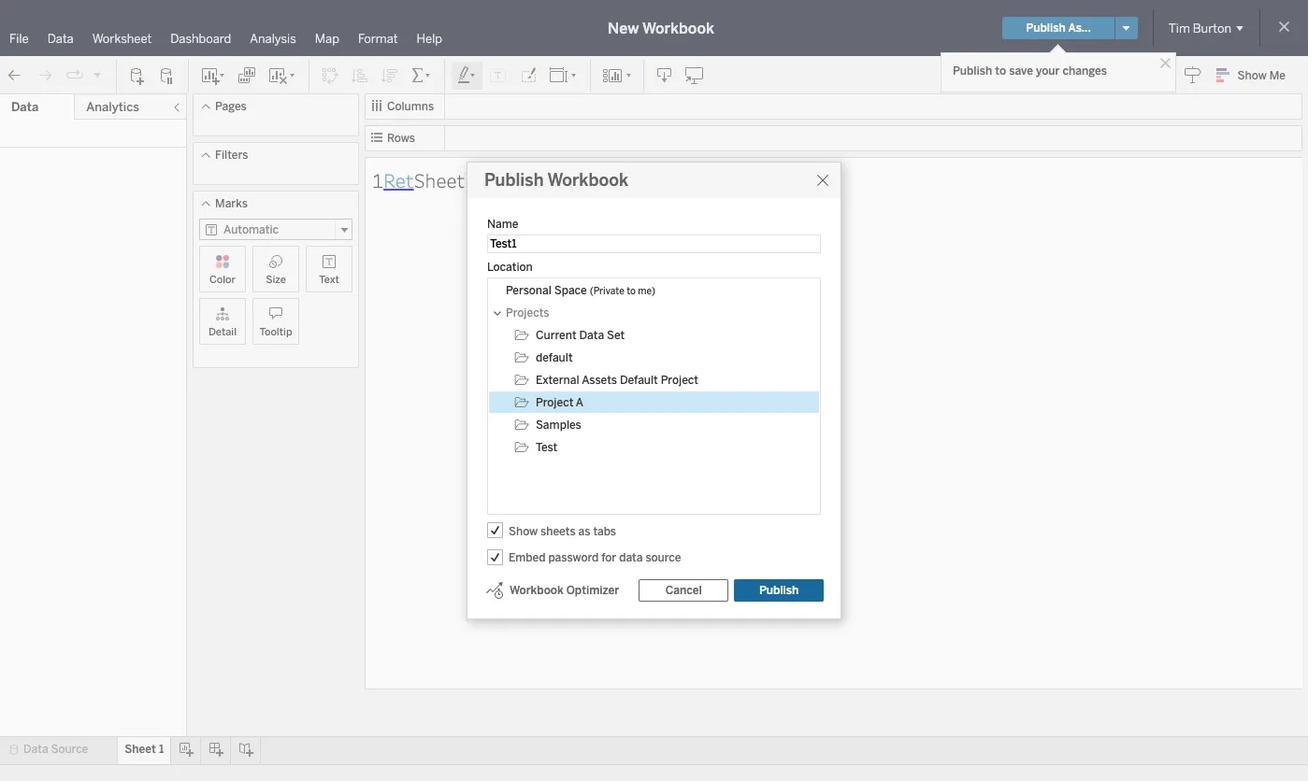 Task type: describe. For each thing, give the bounding box(es) containing it.
default
[[536, 352, 573, 365]]

worksheet
[[92, 32, 152, 46]]

space
[[554, 284, 587, 297]]

format workbook image
[[519, 66, 538, 85]]

0 vertical spatial project
[[661, 374, 699, 387]]

burton
[[1193, 21, 1232, 35]]

assets
[[582, 374, 617, 387]]

show labels image
[[489, 66, 508, 85]]

projects
[[506, 307, 549, 320]]

new
[[608, 19, 639, 37]]

show me button
[[1208, 61, 1303, 90]]

publish for publish
[[760, 585, 799, 598]]

default
[[620, 374, 658, 387]]

sort ascending image
[[351, 66, 369, 85]]

0 horizontal spatial replay animation image
[[65, 66, 84, 85]]

workbook inside button
[[510, 585, 564, 598]]

samples
[[536, 419, 582, 432]]

text
[[319, 274, 339, 286]]

data source
[[23, 744, 88, 757]]

pages
[[215, 100, 247, 113]]

color
[[210, 274, 236, 286]]

1 horizontal spatial replay animation image
[[92, 69, 103, 80]]

location
[[487, 261, 533, 274]]

personal
[[506, 284, 552, 297]]

none text field inside publish workbook dialog
[[487, 235, 821, 253]]

external assets default project
[[536, 374, 699, 387]]

dashboard
[[170, 32, 231, 46]]

ret link
[[383, 167, 414, 193]]

test
[[536, 441, 558, 455]]

show for show sheets as tabs
[[509, 525, 538, 538]]

rows
[[387, 132, 415, 145]]

marks
[[215, 197, 248, 210]]

1 vertical spatial project
[[536, 397, 574, 410]]

data up redo 'icon' at left
[[47, 32, 74, 46]]

data left source
[[23, 744, 48, 757]]

size
[[266, 274, 286, 286]]

fit image
[[549, 66, 579, 85]]

file
[[9, 32, 29, 46]]

your
[[1036, 65, 1060, 78]]

totals image
[[411, 66, 433, 85]]

data guide image
[[1184, 65, 1202, 84]]

undo image
[[6, 66, 24, 85]]

external
[[536, 374, 580, 387]]

cancel button
[[639, 580, 729, 602]]

analysis
[[250, 32, 296, 46]]

clear sheet image
[[268, 66, 297, 85]]

me
[[1270, 69, 1286, 82]]

show for show me
[[1238, 69, 1267, 82]]

help
[[417, 32, 442, 46]]

embed
[[509, 551, 546, 564]]

ret
[[383, 167, 414, 193]]

set
[[607, 329, 625, 342]]

2 horizontal spatial 1
[[469, 167, 480, 193]]

publish for publish to save your changes
[[953, 65, 993, 78]]

publish workbook
[[485, 170, 629, 191]]

name
[[487, 218, 519, 231]]

new worksheet image
[[200, 66, 226, 85]]

publish workbook dialog
[[467, 162, 842, 620]]

map
[[315, 32, 339, 46]]

show sheets as tabs
[[509, 525, 616, 538]]

sort descending image
[[381, 66, 399, 85]]

publish as... button
[[1003, 17, 1115, 39]]

embed password for data source
[[509, 551, 681, 564]]

detail
[[209, 326, 237, 339]]



Task type: vqa. For each thing, say whether or not it's contained in the screenshot.
right /
no



Task type: locate. For each thing, give the bounding box(es) containing it.
to
[[996, 65, 1007, 78], [627, 286, 636, 297]]

as...
[[1069, 22, 1091, 35]]

0 vertical spatial sheet
[[414, 167, 465, 193]]

1 horizontal spatial sheet
[[414, 167, 465, 193]]

format
[[358, 32, 398, 46]]

download image
[[656, 66, 674, 85]]

publish inside button
[[1026, 22, 1066, 35]]

data down "undo" image on the left of page
[[11, 100, 39, 114]]

me)
[[638, 286, 656, 297]]

to inside personal space (private to me)
[[627, 286, 636, 297]]

pause auto updates image
[[158, 66, 177, 85]]

close image
[[1157, 54, 1175, 72]]

0 vertical spatial workbook
[[643, 19, 715, 37]]

tooltip
[[259, 326, 292, 339]]

publish for publish workbook
[[485, 170, 544, 191]]

1 horizontal spatial 1
[[372, 167, 383, 193]]

tabs
[[593, 525, 616, 538]]

0 horizontal spatial to
[[627, 286, 636, 297]]

workbook for new workbook
[[643, 19, 715, 37]]

row group
[[489, 280, 820, 459]]

cancel
[[666, 585, 702, 598]]

replay animation image up analytics in the top left of the page
[[92, 69, 103, 80]]

as
[[579, 525, 591, 538]]

0 horizontal spatial sheet
[[125, 744, 156, 757]]

publish button
[[734, 580, 824, 602]]

show inside publish workbook dialog
[[509, 525, 538, 538]]

project right default
[[661, 374, 699, 387]]

row group containing personal space
[[489, 280, 820, 459]]

changes
[[1063, 65, 1107, 78]]

password
[[549, 551, 599, 564]]

data
[[47, 32, 74, 46], [11, 100, 39, 114], [579, 329, 604, 342], [23, 744, 48, 757]]

1 horizontal spatial project
[[661, 374, 699, 387]]

publish for publish as...
[[1026, 22, 1066, 35]]

redo image
[[36, 66, 54, 85]]

project
[[661, 374, 699, 387], [536, 397, 574, 410]]

workbook for publish workbook
[[548, 170, 629, 191]]

source
[[51, 744, 88, 757]]

project a
[[536, 397, 584, 410]]

2 vertical spatial workbook
[[510, 585, 564, 598]]

to left save
[[996, 65, 1007, 78]]

personal space (private to me)
[[506, 284, 656, 297]]

collapse image
[[171, 102, 182, 113]]

optimizer
[[567, 585, 619, 598]]

publish inside button
[[760, 585, 799, 598]]

0 vertical spatial show
[[1238, 69, 1267, 82]]

show up embed
[[509, 525, 538, 538]]

show inside show me button
[[1238, 69, 1267, 82]]

new data source image
[[128, 66, 147, 85]]

0 vertical spatial to
[[996, 65, 1007, 78]]

1 vertical spatial sheet
[[125, 744, 156, 757]]

data
[[619, 551, 643, 564]]

1 vertical spatial to
[[627, 286, 636, 297]]

analytics
[[86, 100, 139, 114]]

new workbook
[[608, 19, 715, 37]]

show/hide cards image
[[602, 66, 632, 85]]

1 horizontal spatial show
[[1238, 69, 1267, 82]]

current data set
[[536, 329, 625, 342]]

show left me
[[1238, 69, 1267, 82]]

tim burton
[[1169, 21, 1232, 35]]

to left me)
[[627, 286, 636, 297]]

save
[[1009, 65, 1033, 78]]

1
[[372, 167, 383, 193], [469, 167, 480, 193], [159, 744, 164, 757]]

(private
[[590, 286, 625, 297]]

publish to save your changes
[[953, 65, 1107, 78]]

show me
[[1238, 69, 1286, 82]]

replay animation image right redo 'icon' at left
[[65, 66, 84, 85]]

swap rows and columns image
[[321, 66, 340, 85]]

None text field
[[487, 235, 821, 253]]

row group inside publish workbook dialog
[[489, 280, 820, 459]]

publish
[[1026, 22, 1066, 35], [953, 65, 993, 78], [485, 170, 544, 191], [760, 585, 799, 598]]

show
[[1238, 69, 1267, 82], [509, 525, 538, 538]]

sheets
[[541, 525, 576, 538]]

workbook optimizer button
[[485, 580, 620, 602]]

1 ret sheet 1
[[372, 167, 480, 193]]

publish as...
[[1026, 22, 1091, 35]]

1 vertical spatial workbook
[[548, 170, 629, 191]]

project down external
[[536, 397, 574, 410]]

for
[[602, 551, 617, 564]]

columns
[[387, 100, 434, 113]]

sheet right source
[[125, 744, 156, 757]]

sheet 1
[[125, 744, 164, 757]]

duplicate image
[[238, 66, 256, 85]]

0 horizontal spatial 1
[[159, 744, 164, 757]]

publish your workbook to edit in tableau desktop image
[[686, 66, 704, 85]]

data left the set at the top
[[579, 329, 604, 342]]

source
[[646, 551, 681, 564]]

0 horizontal spatial show
[[509, 525, 538, 538]]

highlight image
[[456, 66, 478, 85]]

tim
[[1169, 21, 1190, 35]]

replay animation image
[[65, 66, 84, 85], [92, 69, 103, 80]]

sheet down rows
[[414, 167, 465, 193]]

workbook
[[643, 19, 715, 37], [548, 170, 629, 191], [510, 585, 564, 598]]

1 horizontal spatial to
[[996, 65, 1007, 78]]

workbook optimizer
[[510, 585, 619, 598]]

a
[[576, 397, 584, 410]]

1 vertical spatial show
[[509, 525, 538, 538]]

filters
[[215, 149, 248, 162]]

sheet
[[414, 167, 465, 193], [125, 744, 156, 757]]

data inside publish workbook dialog
[[579, 329, 604, 342]]

0 horizontal spatial project
[[536, 397, 574, 410]]

current
[[536, 329, 577, 342]]



